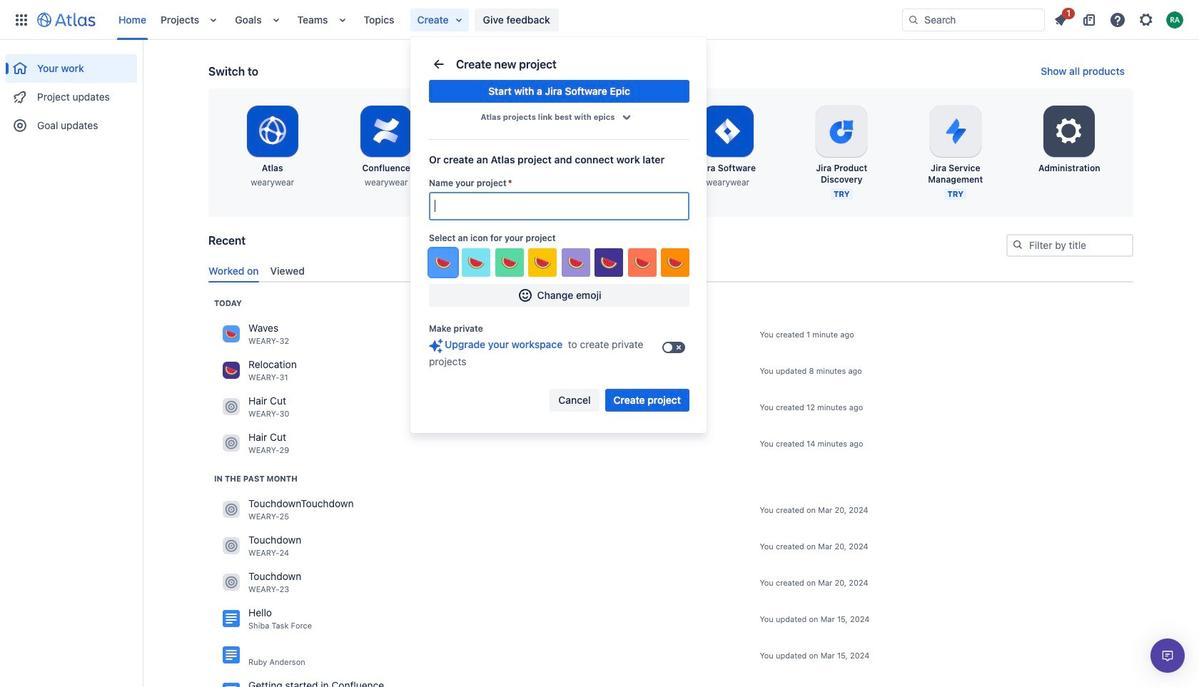 Task type: locate. For each thing, give the bounding box(es) containing it.
2 heading from the top
[[214, 473, 298, 485]]

2 vertical spatial townsquare image
[[223, 574, 240, 591]]

townsquare image
[[223, 326, 240, 343], [223, 362, 240, 379], [223, 399, 240, 416], [223, 501, 240, 518]]

top element
[[9, 0, 902, 40]]

list
[[111, 0, 902, 40], [1048, 5, 1191, 31]]

atlas paid feature image
[[428, 338, 445, 355]]

0 horizontal spatial list item
[[410, 8, 469, 31]]

2 townsquare image from the top
[[223, 362, 240, 379]]

1 confluence image from the top
[[223, 611, 240, 628]]

banner
[[0, 0, 1199, 40]]

group
[[6, 40, 137, 144], [550, 389, 690, 412]]

4 townsquare image from the top
[[223, 501, 240, 518]]

notifications image
[[1052, 11, 1069, 28]]

1 vertical spatial heading
[[214, 473, 298, 485]]

6 :watermelon: image from the left
[[667, 254, 684, 271]]

list item left help image at the right
[[1048, 5, 1075, 31]]

search image
[[1012, 239, 1024, 251]]

None field
[[430, 193, 688, 219]]

1 :watermelon: image from the left
[[435, 254, 452, 271]]

0 horizontal spatial list
[[111, 0, 902, 40]]

heading
[[214, 298, 242, 309], [214, 473, 298, 485]]

:watermelon: image
[[435, 254, 452, 271], [468, 254, 485, 271], [501, 254, 518, 271], [501, 254, 518, 271], [534, 254, 551, 271], [567, 254, 584, 271], [600, 254, 618, 271], [634, 254, 651, 271], [634, 254, 651, 271], [667, 254, 684, 271]]

1 vertical spatial townsquare image
[[223, 538, 240, 555]]

switch to... image
[[13, 11, 30, 28]]

list item up go back icon in the top of the page
[[410, 8, 469, 31]]

:watermelon: image
[[435, 254, 452, 271], [468, 254, 485, 271], [534, 254, 551, 271], [567, 254, 584, 271], [600, 254, 618, 271], [667, 254, 684, 271]]

tab list
[[203, 259, 1139, 283]]

Filter by title field
[[1008, 236, 1132, 256]]

0 vertical spatial confluence image
[[223, 611, 240, 628]]

list item
[[1048, 5, 1075, 31], [410, 8, 469, 31]]

0 vertical spatial group
[[6, 40, 137, 144]]

1 horizontal spatial list
[[1048, 5, 1191, 31]]

townsquare image
[[223, 435, 240, 452], [223, 538, 240, 555], [223, 574, 240, 591]]

2 :watermelon: image from the left
[[468, 254, 485, 271]]

0 vertical spatial townsquare image
[[223, 435, 240, 452]]

None search field
[[902, 8, 1045, 31]]

1 vertical spatial group
[[550, 389, 690, 412]]

3 :watermelon: image from the left
[[534, 254, 551, 271]]

5 :watermelon: image from the left
[[600, 254, 618, 271]]

show more projects image
[[615, 106, 638, 128]]

confluence image
[[223, 611, 240, 628], [223, 647, 240, 664]]

0 vertical spatial heading
[[214, 298, 242, 309]]

1 vertical spatial confluence image
[[223, 647, 240, 664]]



Task type: vqa. For each thing, say whether or not it's contained in the screenshot.
top element
yes



Task type: describe. For each thing, give the bounding box(es) containing it.
1 horizontal spatial group
[[550, 389, 690, 412]]

2 townsquare image from the top
[[223, 538, 240, 555]]

1 townsquare image from the top
[[223, 326, 240, 343]]

1 horizontal spatial list item
[[1048, 5, 1075, 31]]

Search field
[[902, 8, 1045, 31]]

3 townsquare image from the top
[[223, 574, 240, 591]]

open intercom messenger image
[[1159, 647, 1176, 665]]

0 horizontal spatial group
[[6, 40, 137, 144]]

settings image
[[1052, 114, 1087, 148]]

confluence image
[[223, 683, 240, 687]]

settings image
[[1138, 11, 1155, 28]]

go back image
[[430, 56, 448, 73]]

4 :watermelon: image from the left
[[567, 254, 584, 271]]

3 townsquare image from the top
[[223, 399, 240, 416]]

1 heading from the top
[[214, 298, 242, 309]]

1 townsquare image from the top
[[223, 435, 240, 452]]

2 confluence image from the top
[[223, 647, 240, 664]]

search image
[[908, 14, 919, 25]]

help image
[[1109, 11, 1126, 28]]

list item inside top element
[[410, 8, 469, 31]]

account image
[[1166, 11, 1184, 28]]



